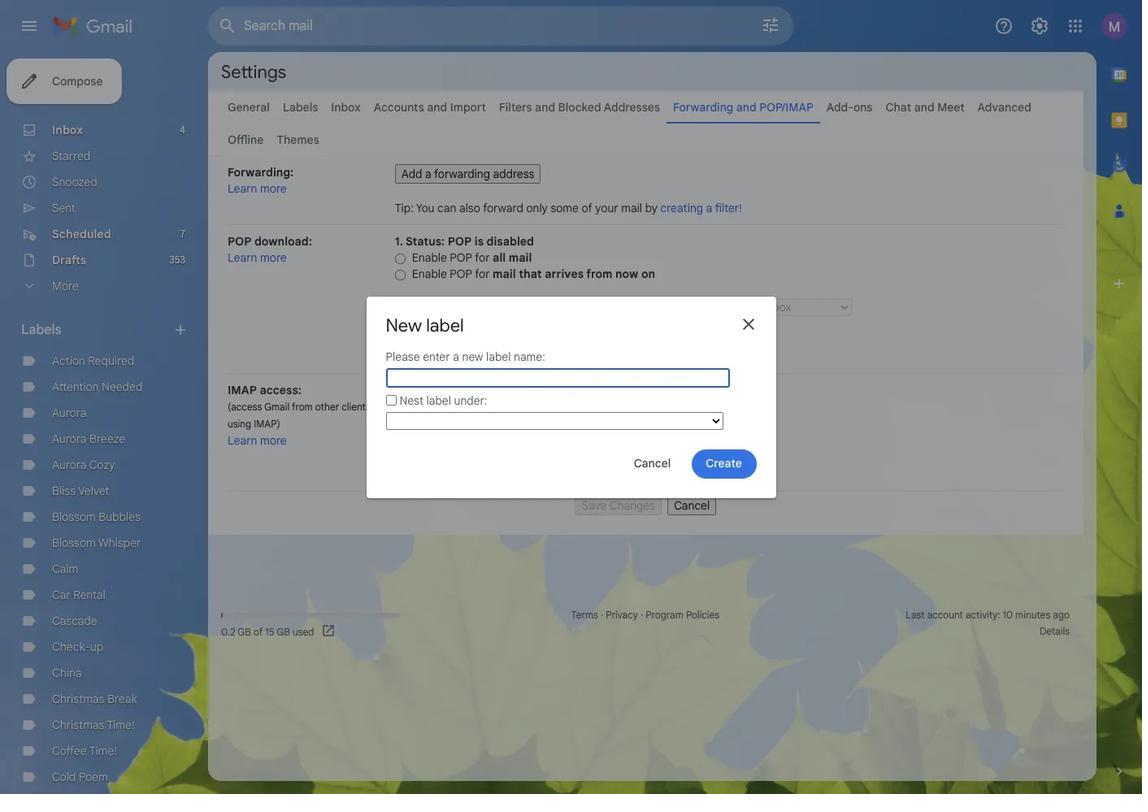 Task type: vqa. For each thing, say whether or not it's contained in the screenshot.
Instructions
yes



Task type: describe. For each thing, give the bounding box(es) containing it.
cold poem link
[[52, 770, 108, 785]]

filter!
[[715, 201, 742, 215]]

please
[[386, 349, 420, 364]]

eudora,
[[632, 333, 672, 348]]

more inside forwarding: learn more
[[260, 181, 287, 196]]

drafts link
[[52, 253, 86, 268]]

configure
[[407, 333, 462, 348]]

1. status: pop is disabled
[[395, 234, 534, 249]]

more inside pop download: learn more
[[260, 250, 287, 265]]

add-ons link
[[827, 100, 873, 115]]

advanced
[[978, 100, 1032, 115]]

2 · from the left
[[641, 609, 643, 621]]

0 vertical spatial is
[[475, 234, 484, 249]]

forward
[[483, 201, 524, 215]]

enable imap
[[412, 399, 477, 414]]

and for chat
[[914, 100, 935, 115]]

for for all mail
[[475, 250, 490, 265]]

rental
[[73, 588, 106, 603]]

1 horizontal spatial your
[[595, 201, 619, 215]]

details link
[[1040, 625, 1070, 637]]

terms link
[[572, 609, 598, 621]]

enter
[[423, 349, 450, 364]]

aurora cozy
[[52, 458, 115, 472]]

forwarding: learn more
[[228, 165, 294, 196]]

name:
[[514, 349, 545, 364]]

ons
[[854, 100, 873, 115]]

0.2 gb of 15 gb used
[[221, 626, 314, 638]]

labels for labels link
[[283, 100, 318, 115]]

now
[[616, 267, 639, 281]]

blossom for blossom whisper
[[52, 536, 96, 550]]

imap access: (access gmail from other clients using imap) learn more
[[228, 383, 371, 448]]

label for new label
[[426, 314, 464, 336]]

0 vertical spatial a
[[706, 201, 713, 215]]

pop/imap
[[760, 100, 814, 115]]

program policies link
[[646, 609, 720, 621]]

learn more link for learn
[[228, 250, 287, 265]]

bliss velvet
[[52, 484, 109, 498]]

learn inside imap access: (access gmail from other clients using imap) learn more
[[228, 433, 257, 448]]

more button
[[0, 273, 195, 299]]

christmas break link
[[52, 692, 137, 707]]

iphone)
[[689, 451, 729, 466]]

offline
[[228, 133, 264, 147]]

forwarding:
[[228, 165, 294, 180]]

also
[[459, 201, 481, 215]]

pop inside pop download: learn more
[[228, 234, 252, 249]]

scheduled link
[[52, 227, 111, 242]]

thunderbird,
[[620, 451, 686, 466]]

christmas for christmas break
[[52, 692, 104, 707]]

coffee
[[52, 744, 87, 759]]

footer containing terms
[[208, 607, 1084, 640]]

more inside imap access: (access gmail from other clients using imap) learn more
[[260, 433, 287, 448]]

Enable IMAP radio
[[395, 402, 406, 414]]

other
[[315, 401, 339, 413]]

from inside imap access: (access gmail from other clients using imap) learn more
[[292, 401, 313, 413]]

compose
[[52, 74, 103, 89]]

whisper
[[98, 536, 141, 550]]

1 · from the left
[[601, 609, 603, 621]]

support image
[[994, 16, 1014, 36]]

imap for disable
[[453, 416, 480, 430]]

forwarding
[[673, 100, 734, 115]]

christmas time! link
[[52, 718, 135, 733]]

download:
[[254, 234, 312, 249]]

chat
[[886, 100, 912, 115]]

configuration instructions link
[[395, 350, 529, 364]]

15
[[265, 626, 274, 638]]

accounts
[[374, 100, 424, 115]]

2 gb from the left
[[277, 626, 290, 638]]

aurora for aurora link
[[52, 406, 87, 420]]

0 vertical spatial mail
[[621, 201, 642, 215]]

chat and meet
[[886, 100, 965, 115]]

christmas time!
[[52, 718, 135, 733]]

cold
[[52, 770, 76, 785]]

1 vertical spatial (e.g.
[[548, 451, 571, 466]]

car
[[52, 588, 70, 603]]

accounts and import
[[374, 100, 486, 115]]

under:
[[454, 393, 487, 408]]

new label heading
[[386, 314, 464, 336]]

bliss
[[52, 484, 76, 498]]

nest label under:
[[400, 393, 487, 408]]

ago
[[1053, 609, 1070, 621]]

drafts
[[52, 253, 86, 268]]

that
[[519, 267, 542, 281]]

details
[[1040, 625, 1070, 637]]

nest
[[400, 393, 424, 408]]

advanced search options image
[[755, 9, 787, 41]]

by
[[645, 201, 658, 215]]

save
[[582, 498, 607, 513]]

advanced link
[[978, 100, 1032, 115]]

you
[[416, 201, 435, 215]]

sent link
[[52, 201, 76, 215]]

new label alert dialog
[[366, 296, 776, 498]]

required
[[88, 354, 134, 368]]

10
[[1003, 609, 1013, 621]]

new
[[462, 349, 483, 364]]

aurora cozy link
[[52, 458, 115, 472]]

enable pop for all mail
[[412, 250, 532, 265]]

1 vertical spatial label
[[486, 349, 511, 364]]

aurora breeze link
[[52, 432, 125, 446]]

some
[[551, 201, 579, 215]]

pop download: learn more
[[228, 234, 312, 265]]

import
[[450, 100, 486, 115]]

enable for enable imap
[[412, 399, 447, 414]]

forwarding and pop/imap link
[[673, 100, 814, 115]]

blossom whisper link
[[52, 536, 141, 550]]

bubbles
[[99, 510, 140, 524]]

themes link
[[277, 133, 319, 147]]

pop down enable pop for all mail
[[450, 267, 472, 281]]

labels link
[[283, 100, 318, 115]]

4
[[180, 124, 185, 136]]

pop down 1. status: pop is disabled
[[450, 250, 472, 265]]

mail)
[[728, 333, 753, 348]]

7
[[180, 228, 185, 240]]

terms · privacy · program policies
[[572, 609, 720, 621]]

0 horizontal spatial inbox link
[[52, 123, 83, 137]]

configuration
[[395, 350, 465, 364]]

3 learn more link from the top
[[228, 433, 287, 448]]



Task type: locate. For each thing, give the bounding box(es) containing it.
labels inside navigation
[[21, 322, 61, 338]]

imap up enable imap on the left
[[437, 383, 466, 398]]

inbox right labels link
[[331, 100, 361, 115]]

1 more from the top
[[260, 181, 287, 196]]

general link
[[228, 100, 270, 115]]

1 vertical spatial status:
[[395, 383, 434, 398]]

christmas for christmas time!
[[52, 718, 104, 733]]

1 vertical spatial more
[[260, 250, 287, 265]]

0 vertical spatial more
[[260, 181, 287, 196]]

1 vertical spatial disabled
[[481, 383, 529, 398]]

scheduled
[[52, 227, 111, 242]]

0 vertical spatial labels
[[283, 100, 318, 115]]

your right some
[[595, 201, 619, 215]]

1 horizontal spatial labels
[[283, 100, 318, 115]]

0 horizontal spatial your
[[465, 333, 490, 348]]

0 horizontal spatial of
[[254, 626, 263, 638]]

None radio
[[395, 269, 406, 281]]

learn down the using
[[228, 433, 257, 448]]

aurora breeze
[[52, 432, 125, 446]]

and for filters
[[535, 100, 555, 115]]

label up 'disable imap'
[[427, 393, 451, 408]]

3 more from the top
[[260, 433, 287, 448]]

blossom bubbles
[[52, 510, 140, 524]]

more down download:
[[260, 250, 287, 265]]

action
[[52, 354, 85, 368]]

accounts and import link
[[374, 100, 486, 115]]

learn inside pop download: learn more
[[228, 250, 257, 265]]

0 vertical spatial of
[[582, 201, 593, 215]]

snoozed
[[52, 175, 97, 189]]

0 horizontal spatial a
[[453, 349, 459, 364]]

chat and meet link
[[886, 100, 965, 115]]

1 vertical spatial is
[[469, 383, 478, 398]]

aurora link
[[52, 406, 87, 420]]

gb right 15
[[277, 626, 290, 638]]

1 horizontal spatial gb
[[277, 626, 290, 638]]

minutes
[[1016, 609, 1051, 621]]

for
[[475, 250, 490, 265], [475, 267, 490, 281]]

Please enter a new label name: field
[[386, 368, 730, 387]]

meet
[[938, 100, 965, 115]]

your inside 3. configure your email client (e.g. outlook, eudora, netscape mail) configuration instructions
[[465, 333, 490, 348]]

blossom bubbles link
[[52, 510, 140, 524]]

netscape
[[675, 333, 725, 348]]

calm
[[52, 562, 78, 577]]

of right some
[[582, 201, 593, 215]]

imap down "status: imap is disabled"
[[450, 399, 477, 414]]

tab list
[[1097, 52, 1142, 736]]

1 vertical spatial outlook,
[[573, 451, 617, 466]]

more down forwarding:
[[260, 181, 287, 196]]

0 vertical spatial label
[[426, 314, 464, 336]]

0 horizontal spatial gb
[[238, 626, 251, 638]]

labels
[[283, 100, 318, 115], [21, 322, 61, 338]]

time! down break
[[107, 718, 135, 733]]

privacy
[[606, 609, 638, 621]]

labels navigation
[[0, 52, 208, 794]]

0 horizontal spatial from
[[292, 401, 313, 413]]

compose button
[[7, 59, 122, 104]]

aurora down attention
[[52, 406, 87, 420]]

and for forwarding
[[737, 100, 757, 115]]

2 blossom from the top
[[52, 536, 96, 550]]

1 aurora from the top
[[52, 406, 87, 420]]

0 horizontal spatial labels
[[21, 322, 61, 338]]

imap for status:
[[437, 383, 466, 398]]

follow link to manage storage image
[[321, 624, 337, 640]]

0 vertical spatial status:
[[406, 234, 445, 249]]

learn down download:
[[228, 250, 257, 265]]

new
[[386, 314, 422, 336]]

1 vertical spatial inbox link
[[52, 123, 83, 137]]

time! for coffee time!
[[89, 744, 117, 759]]

for left all
[[475, 250, 490, 265]]

·
[[601, 609, 603, 621], [641, 609, 643, 621]]

inbox link right labels link
[[331, 100, 361, 115]]

Nest label under: checkbox
[[386, 395, 396, 406]]

2 vertical spatial mail
[[493, 267, 516, 281]]

enable for enable pop for all mail
[[412, 250, 447, 265]]

labels heading
[[21, 322, 172, 338]]

disabled up all
[[487, 234, 534, 249]]

1 vertical spatial from
[[292, 401, 313, 413]]

0 vertical spatial (e.g.
[[560, 333, 583, 348]]

imap
[[228, 383, 257, 398], [437, 383, 466, 398], [450, 399, 477, 414], [453, 416, 480, 430]]

and right filters on the top left of the page
[[535, 100, 555, 115]]

blossom down bliss velvet link
[[52, 510, 96, 524]]

2 and from the left
[[535, 100, 555, 115]]

main menu image
[[20, 16, 39, 36]]

1 vertical spatial labels
[[21, 322, 61, 338]]

aurora down aurora link
[[52, 432, 87, 446]]

a inside the new label alert dialog
[[453, 349, 459, 364]]

aurora for aurora cozy
[[52, 458, 87, 472]]

and left import
[[427, 100, 447, 115]]

None search field
[[208, 7, 794, 46]]

learn more link
[[228, 181, 287, 196], [228, 250, 287, 265], [228, 433, 287, 448]]

learn more link down download:
[[228, 250, 287, 265]]

2 vertical spatial aurora
[[52, 458, 87, 472]]

for down enable pop for all mail
[[475, 267, 490, 281]]

3. configure your email client (e.g. outlook, eudora, netscape mail) configuration instructions
[[395, 333, 753, 364]]

3 aurora from the top
[[52, 458, 87, 472]]

label for nest label under:
[[427, 393, 451, 408]]

inbox link up the starred link
[[52, 123, 83, 137]]

2 for from the top
[[475, 267, 490, 281]]

2 learn from the top
[[228, 250, 257, 265]]

1 christmas from the top
[[52, 692, 104, 707]]

aurora for aurora breeze
[[52, 432, 87, 446]]

disable
[[412, 416, 450, 430]]

1 vertical spatial time!
[[89, 744, 117, 759]]

attention needed
[[52, 380, 143, 394]]

christmas down china
[[52, 692, 104, 707]]

snoozed link
[[52, 175, 97, 189]]

learn more link for more
[[228, 181, 287, 196]]

1 gb from the left
[[238, 626, 251, 638]]

car rental
[[52, 588, 106, 603]]

0 vertical spatial your
[[595, 201, 619, 215]]

None button
[[395, 164, 541, 184]]

velvet
[[78, 484, 109, 498]]

check-up
[[52, 640, 103, 655]]

is up enable imap on the left
[[469, 383, 478, 398]]

add-ons
[[827, 100, 873, 115]]

0 vertical spatial outlook,
[[586, 333, 630, 348]]

cascade
[[52, 614, 97, 629]]

status: imap is disabled
[[395, 383, 529, 398]]

breeze
[[89, 432, 125, 446]]

2 vertical spatial learn more link
[[228, 433, 287, 448]]

learn more link down imap) in the bottom left of the page
[[228, 433, 287, 448]]

sent
[[52, 201, 76, 215]]

china link
[[52, 666, 82, 681]]

outlook, left eudora,
[[586, 333, 630, 348]]

program
[[646, 609, 684, 621]]

0 vertical spatial from
[[587, 267, 613, 281]]

3 and from the left
[[737, 100, 757, 115]]

0 vertical spatial for
[[475, 250, 490, 265]]

mail up that
[[509, 250, 532, 265]]

blossom whisper
[[52, 536, 141, 550]]

clients
[[342, 401, 371, 413]]

1 vertical spatial learn
[[228, 250, 257, 265]]

mail left "by"
[[621, 201, 642, 215]]

(e.g. inside 3. configure your email client (e.g. outlook, eudora, netscape mail) configuration instructions
[[560, 333, 583, 348]]

1 horizontal spatial ·
[[641, 609, 643, 621]]

outlook, up save
[[573, 451, 617, 466]]

imap up (access
[[228, 383, 257, 398]]

all
[[493, 250, 506, 265]]

1 horizontal spatial inbox link
[[331, 100, 361, 115]]

0 vertical spatial christmas
[[52, 692, 104, 707]]

1 horizontal spatial inbox
[[331, 100, 361, 115]]

2 vertical spatial label
[[427, 393, 451, 408]]

3.
[[395, 333, 405, 348]]

settings image
[[1030, 16, 1050, 36]]

and left pop/imap on the right top of page
[[737, 100, 757, 115]]

2 vertical spatial enable
[[412, 399, 447, 414]]

2 christmas from the top
[[52, 718, 104, 733]]

labels for labels heading
[[21, 322, 61, 338]]

4 and from the left
[[914, 100, 935, 115]]

label up enter on the top of page
[[426, 314, 464, 336]]

0 horizontal spatial ·
[[601, 609, 603, 621]]

1 blossom from the top
[[52, 510, 96, 524]]

1 horizontal spatial from
[[587, 267, 613, 281]]

addresses
[[604, 100, 660, 115]]

new label
[[386, 314, 464, 336]]

a left the new
[[453, 349, 459, 364]]

0 vertical spatial learn
[[228, 181, 257, 196]]

gb
[[238, 626, 251, 638], [277, 626, 290, 638]]

imap down under:
[[453, 416, 480, 430]]

creating
[[661, 201, 703, 215]]

tip:
[[395, 201, 414, 215]]

2 learn more link from the top
[[228, 250, 287, 265]]

used
[[293, 626, 314, 638]]

0 vertical spatial disabled
[[487, 234, 534, 249]]

1.
[[395, 234, 403, 249]]

· right privacy link
[[641, 609, 643, 621]]

needed
[[102, 380, 143, 394]]

aurora
[[52, 406, 87, 420], [52, 432, 87, 446], [52, 458, 87, 472]]

coffee time!
[[52, 744, 117, 759]]

(access
[[228, 401, 262, 413]]

label down the email
[[486, 349, 511, 364]]

imap for enable
[[450, 399, 477, 414]]

cozy
[[89, 458, 115, 472]]

· right "terms" link on the bottom right
[[601, 609, 603, 621]]

2 vertical spatial learn
[[228, 433, 257, 448]]

action required
[[52, 354, 134, 368]]

filters and blocked addresses
[[499, 100, 660, 115]]

and for accounts
[[427, 100, 447, 115]]

inbox up the starred link
[[52, 123, 83, 137]]

for for mail that arrives from now on
[[475, 267, 490, 281]]

2 enable from the top
[[412, 267, 447, 281]]

0 vertical spatial time!
[[107, 718, 135, 733]]

1 horizontal spatial a
[[706, 201, 713, 215]]

last account activity: 10 minutes ago details
[[906, 609, 1070, 637]]

enable down 1. status: pop is disabled
[[412, 250, 447, 265]]

1 vertical spatial blossom
[[52, 536, 96, 550]]

gb right 0.2
[[238, 626, 251, 638]]

and
[[427, 100, 447, 115], [535, 100, 555, 115], [737, 100, 757, 115], [914, 100, 935, 115]]

1 for from the top
[[475, 250, 490, 265]]

enable up disable
[[412, 399, 447, 414]]

learn inside forwarding: learn more
[[228, 181, 257, 196]]

last
[[906, 609, 925, 621]]

1 vertical spatial mail
[[509, 250, 532, 265]]

time! for christmas time!
[[107, 718, 135, 733]]

0 vertical spatial inbox
[[331, 100, 361, 115]]

and right 'chat'
[[914, 100, 935, 115]]

more down imap) in the bottom left of the page
[[260, 433, 287, 448]]

pop up enable pop for all mail
[[448, 234, 472, 249]]

from left other at the left bottom of the page
[[292, 401, 313, 413]]

navigation containing save changes
[[228, 492, 1064, 516]]

please enter a new label name:
[[386, 349, 545, 364]]

1 vertical spatial a
[[453, 349, 459, 364]]

using
[[228, 418, 251, 430]]

policies
[[686, 609, 720, 621]]

pop left download:
[[228, 234, 252, 249]]

inbox inside labels navigation
[[52, 123, 83, 137]]

0 vertical spatial learn more link
[[228, 181, 287, 196]]

0 vertical spatial inbox link
[[331, 100, 361, 115]]

of left 15
[[254, 626, 263, 638]]

your up the new
[[465, 333, 490, 348]]

labels up themes "link"
[[283, 100, 318, 115]]

disable imap
[[412, 416, 480, 430]]

1 vertical spatial aurora
[[52, 432, 87, 446]]

time! up poem
[[89, 744, 117, 759]]

changes
[[610, 498, 655, 513]]

1 vertical spatial christmas
[[52, 718, 104, 733]]

1 horizontal spatial of
[[582, 201, 593, 215]]

3 enable from the top
[[412, 399, 447, 414]]

blocked
[[558, 100, 601, 115]]

imap inside imap access: (access gmail from other clients using imap) learn more
[[228, 383, 257, 398]]

blossom for blossom bubbles
[[52, 510, 96, 524]]

1 vertical spatial your
[[465, 333, 490, 348]]

settings
[[221, 61, 286, 83]]

break
[[107, 692, 137, 707]]

navigation
[[228, 492, 1064, 516]]

status: up enable imap radio
[[395, 383, 434, 398]]

1 learn from the top
[[228, 181, 257, 196]]

pop
[[228, 234, 252, 249], [448, 234, 472, 249], [450, 250, 472, 265], [450, 267, 472, 281]]

outlook, inside 3. configure your email client (e.g. outlook, eudora, netscape mail) configuration instructions
[[586, 333, 630, 348]]

is up enable pop for all mail
[[475, 234, 484, 249]]

blossom up calm link
[[52, 536, 96, 550]]

1 vertical spatial enable
[[412, 267, 447, 281]]

outlook,
[[586, 333, 630, 348], [573, 451, 617, 466]]

aurora up bliss
[[52, 458, 87, 472]]

2 vertical spatial more
[[260, 433, 287, 448]]

disabled down instructions
[[481, 383, 529, 398]]

labels up the action
[[21, 322, 61, 338]]

1 enable from the top
[[412, 250, 447, 265]]

enable for enable pop for mail that arrives from now on
[[412, 267, 447, 281]]

more
[[52, 279, 78, 294]]

1 vertical spatial learn more link
[[228, 250, 287, 265]]

terms
[[572, 609, 598, 621]]

learn more link down forwarding:
[[228, 181, 287, 196]]

of inside footer
[[254, 626, 263, 638]]

offline link
[[228, 133, 264, 147]]

0 horizontal spatial inbox
[[52, 123, 83, 137]]

christmas up the coffee time! 'link' at the bottom left of page
[[52, 718, 104, 733]]

None radio
[[395, 253, 406, 265]]

0 vertical spatial aurora
[[52, 406, 87, 420]]

1 vertical spatial inbox
[[52, 123, 83, 137]]

mail
[[621, 201, 642, 215], [509, 250, 532, 265], [493, 267, 516, 281]]

learn down forwarding:
[[228, 181, 257, 196]]

mail down all
[[493, 267, 516, 281]]

a left the filter!
[[706, 201, 713, 215]]

0 vertical spatial enable
[[412, 250, 447, 265]]

footer
[[208, 607, 1084, 640]]

3 learn from the top
[[228, 433, 257, 448]]

enable down enable pop for all mail
[[412, 267, 447, 281]]

2 more from the top
[[260, 250, 287, 265]]

cancel
[[674, 498, 710, 513]]

1 vertical spatial for
[[475, 267, 490, 281]]

search mail image
[[213, 11, 242, 41]]

from left now
[[587, 267, 613, 281]]

label
[[426, 314, 464, 336], [486, 349, 511, 364], [427, 393, 451, 408]]

1 and from the left
[[427, 100, 447, 115]]

1 learn more link from the top
[[228, 181, 287, 196]]

1 vertical spatial of
[[254, 626, 263, 638]]

christmas
[[52, 692, 104, 707], [52, 718, 104, 733]]

status: right the 1.
[[406, 234, 445, 249]]

0 vertical spatial blossom
[[52, 510, 96, 524]]

can
[[438, 201, 456, 215]]

2 aurora from the top
[[52, 432, 87, 446]]

disabled
[[487, 234, 534, 249], [481, 383, 529, 398]]



